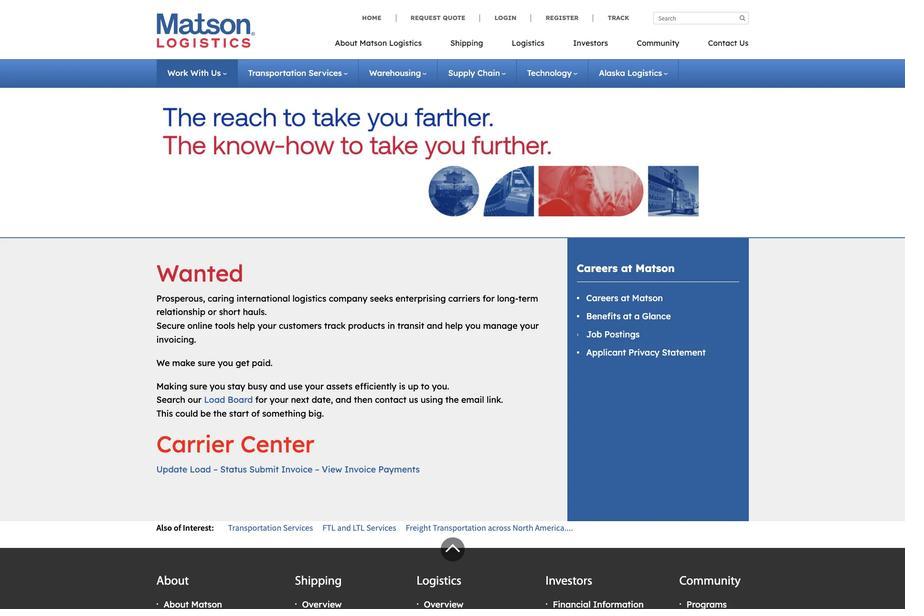 Task type: describe. For each thing, give the bounding box(es) containing it.
caring
[[208, 293, 234, 304]]

0 vertical spatial careers
[[577, 262, 618, 275]]

search image
[[740, 15, 746, 21]]

at for the "benefits at a glance" link at the bottom right of page
[[624, 311, 632, 322]]

shipping link
[[436, 35, 498, 55]]

statement
[[663, 347, 706, 358]]

is
[[399, 381, 406, 392]]

logistics up warehousing link
[[389, 38, 422, 48]]

logistics link
[[498, 35, 559, 55]]

community inside "top menu" navigation
[[637, 38, 680, 48]]

our
[[188, 395, 202, 406]]

careers at matson section
[[556, 239, 761, 522]]

search
[[157, 395, 185, 406]]

also of interest:
[[157, 523, 214, 534]]

at for careers at matson link
[[621, 293, 630, 304]]

across
[[488, 523, 511, 534]]

glance
[[643, 311, 671, 322]]

you.
[[432, 381, 450, 392]]

could
[[176, 409, 198, 420]]

then
[[354, 395, 373, 406]]

status
[[220, 464, 247, 475]]

contact
[[375, 395, 407, 406]]

short
[[219, 307, 241, 318]]

relationship
[[157, 307, 206, 318]]

hauls.
[[243, 307, 267, 318]]

for inside making sure you stay busy and use your assets efficiently is up to you. search our load board for your next date, and then contact us using the email link. this could be the start of something big.
[[256, 395, 267, 406]]

investors link
[[559, 35, 623, 55]]

invoicing.
[[157, 335, 196, 346]]

contact us
[[709, 38, 749, 48]]

online
[[187, 321, 213, 332]]

supply chain link
[[449, 68, 506, 78]]

a
[[635, 311, 640, 322]]

center
[[241, 430, 315, 459]]

carriers
[[449, 293, 481, 304]]

your up "date,"
[[305, 381, 324, 392]]

register link
[[531, 14, 593, 22]]

1 – from the left
[[214, 464, 218, 475]]

1 vertical spatial transportation services
[[228, 523, 313, 534]]

work
[[168, 68, 188, 78]]

about matson logistics link
[[335, 35, 436, 55]]

request
[[411, 14, 441, 22]]

0 vertical spatial at
[[622, 262, 633, 275]]

be
[[201, 409, 211, 420]]

technology
[[528, 68, 572, 78]]

investors inside investors link
[[574, 38, 609, 48]]

job postings link
[[587, 329, 640, 340]]

1 vertical spatial careers
[[587, 293, 619, 304]]

benefits at a glance link
[[587, 311, 671, 322]]

big.
[[309, 409, 324, 420]]

transit
[[398, 321, 425, 332]]

assets
[[326, 381, 353, 392]]

1 vertical spatial community
[[680, 576, 741, 589]]

logistics down community link
[[628, 68, 663, 78]]

update
[[157, 464, 188, 475]]

2 – from the left
[[315, 464, 320, 475]]

logistics down login
[[512, 38, 545, 48]]

1 vertical spatial transportation services link
[[228, 523, 313, 534]]

alaska logistics link
[[599, 68, 668, 78]]

investors inside "footer"
[[546, 576, 593, 589]]

home link
[[362, 14, 396, 22]]

track
[[324, 321, 346, 332]]

ftl and ltl services
[[323, 523, 397, 534]]

job
[[587, 329, 603, 340]]

Search search field
[[654, 12, 749, 24]]

freight transportation across north america.... link
[[406, 523, 573, 534]]

login
[[495, 14, 517, 22]]

and inside prosperous, caring international logistics company seeks enterprising carriers for long-term relationship or short hauls. secure online tools help your customers track products in transit and help you manage your invoicing.
[[427, 321, 443, 332]]

we make sure you get paid.
[[157, 358, 273, 369]]

efficiently
[[355, 381, 397, 392]]

home
[[362, 14, 382, 22]]

work with us link
[[168, 68, 227, 78]]

term
[[519, 293, 539, 304]]

stay
[[228, 381, 245, 392]]

this
[[157, 409, 173, 420]]

work with us
[[168, 68, 221, 78]]

carrier center
[[157, 430, 315, 459]]

careers at matson link
[[587, 293, 663, 304]]

privacy
[[629, 347, 660, 358]]

next
[[291, 395, 309, 406]]

logistics down backtop 'image'
[[417, 576, 462, 589]]

payments
[[379, 464, 420, 475]]

interest:
[[183, 523, 214, 534]]

0 vertical spatial the
[[446, 395, 459, 406]]

products
[[348, 321, 385, 332]]

paid.
[[252, 358, 273, 369]]

footer containing about
[[0, 538, 906, 610]]

secure
[[157, 321, 185, 332]]

benefits at a glance
[[587, 311, 671, 322]]

matson logistics image
[[157, 13, 255, 48]]

2 vertical spatial matson
[[633, 293, 663, 304]]

alaska services image
[[163, 98, 743, 226]]

contact
[[709, 38, 738, 48]]

north
[[513, 523, 534, 534]]

1 vertical spatial the
[[213, 409, 227, 420]]

us
[[409, 395, 419, 406]]

chain
[[478, 68, 500, 78]]

using
[[421, 395, 443, 406]]

make
[[172, 358, 195, 369]]

1 help from the left
[[238, 321, 255, 332]]

tools
[[215, 321, 235, 332]]



Task type: locate. For each thing, give the bounding box(es) containing it.
0 vertical spatial matson
[[360, 38, 387, 48]]

0 vertical spatial about
[[335, 38, 358, 48]]

backtop image
[[441, 538, 465, 562]]

ltl
[[353, 523, 365, 534]]

up
[[408, 381, 419, 392]]

transportation services
[[248, 68, 342, 78], [228, 523, 313, 534]]

you up load board link
[[210, 381, 225, 392]]

you inside making sure you stay busy and use your assets efficiently is up to you. search our load board for your next date, and then contact us using the email link. this could be the start of something big.
[[210, 381, 225, 392]]

invoice right view
[[345, 464, 376, 475]]

community
[[637, 38, 680, 48], [680, 576, 741, 589]]

request quote
[[411, 14, 466, 22]]

load up be
[[204, 395, 225, 406]]

prosperous, caring international logistics company seeks enterprising carriers for long-term relationship or short hauls. secure online tools help your customers track products in transit and help you manage your invoicing.
[[157, 293, 539, 346]]

1 vertical spatial sure
[[190, 381, 207, 392]]

– left status
[[214, 464, 218, 475]]

applicant
[[587, 347, 627, 358]]

1 vertical spatial at
[[621, 293, 630, 304]]

0 vertical spatial investors
[[574, 38, 609, 48]]

2 invoice from the left
[[345, 464, 376, 475]]

your down the term
[[520, 321, 539, 332]]

for left long-
[[483, 293, 495, 304]]

careers up 'benefits'
[[587, 293, 619, 304]]

2 help from the left
[[446, 321, 463, 332]]

update load – status submit invoice – view invoice payments
[[157, 464, 420, 475]]

customers
[[279, 321, 322, 332]]

seeks
[[370, 293, 393, 304]]

1 horizontal spatial the
[[446, 395, 459, 406]]

load
[[204, 395, 225, 406], [190, 464, 211, 475]]

matson up careers at matson link
[[636, 262, 675, 275]]

and down assets
[[336, 395, 352, 406]]

you left manage
[[466, 321, 481, 332]]

0 vertical spatial transportation services link
[[248, 68, 348, 78]]

for inside prosperous, caring international logistics company seeks enterprising carriers for long-term relationship or short hauls. secure online tools help your customers track products in transit and help you manage your invoicing.
[[483, 293, 495, 304]]

1 vertical spatial you
[[218, 358, 233, 369]]

email
[[462, 395, 485, 406]]

freight transportation across north america....
[[406, 523, 573, 534]]

us right with
[[211, 68, 221, 78]]

submit
[[249, 464, 279, 475]]

carrier
[[157, 430, 234, 459]]

sure inside making sure you stay busy and use your assets efficiently is up to you. search our load board for your next date, and then contact us using the email link. this could be the start of something big.
[[190, 381, 207, 392]]

0 vertical spatial transportation services
[[248, 68, 342, 78]]

update load – status submit invoice – view invoice payments link
[[157, 464, 420, 475]]

something
[[262, 409, 306, 420]]

at up the "benefits at a glance" link at the bottom right of page
[[621, 293, 630, 304]]

the right be
[[213, 409, 227, 420]]

supply
[[449, 68, 475, 78]]

1 vertical spatial careers at matson
[[587, 293, 663, 304]]

load board link
[[204, 395, 253, 406]]

community link
[[623, 35, 694, 55]]

1 vertical spatial shipping
[[295, 576, 342, 589]]

your up something
[[270, 395, 289, 406]]

1 horizontal spatial invoice
[[345, 464, 376, 475]]

alaska logistics
[[599, 68, 663, 78]]

None search field
[[654, 12, 749, 24]]

date,
[[312, 395, 333, 406]]

careers up careers at matson link
[[577, 262, 618, 275]]

2 vertical spatial at
[[624, 311, 632, 322]]

footer
[[0, 538, 906, 610]]

at up careers at matson link
[[622, 262, 633, 275]]

and right transit
[[427, 321, 443, 332]]

track
[[608, 14, 630, 22]]

request quote link
[[396, 14, 480, 22]]

help down hauls.
[[238, 321, 255, 332]]

0 vertical spatial shipping
[[451, 38, 484, 48]]

–
[[214, 464, 218, 475], [315, 464, 320, 475]]

making
[[157, 381, 187, 392]]

alaska
[[599, 68, 626, 78]]

logistics
[[389, 38, 422, 48], [512, 38, 545, 48], [628, 68, 663, 78], [417, 576, 462, 589]]

0 horizontal spatial help
[[238, 321, 255, 332]]

us inside contact us link
[[740, 38, 749, 48]]

transportation
[[248, 68, 306, 78], [228, 523, 282, 534], [433, 523, 487, 534]]

0 horizontal spatial for
[[256, 395, 267, 406]]

0 vertical spatial for
[[483, 293, 495, 304]]

for
[[483, 293, 495, 304], [256, 395, 267, 406]]

at left a on the right bottom of page
[[624, 311, 632, 322]]

1 vertical spatial about
[[157, 576, 189, 589]]

warehousing link
[[369, 68, 427, 78]]

ftl
[[323, 523, 336, 534]]

link.
[[487, 395, 504, 406]]

help down carriers
[[446, 321, 463, 332]]

enterprising
[[396, 293, 446, 304]]

services
[[309, 68, 342, 78], [283, 523, 313, 534], [367, 523, 397, 534]]

about matson logistics
[[335, 38, 422, 48]]

0 horizontal spatial us
[[211, 68, 221, 78]]

1 horizontal spatial of
[[252, 409, 260, 420]]

1 horizontal spatial for
[[483, 293, 495, 304]]

postings
[[605, 329, 640, 340]]

load inside making sure you stay busy and use your assets efficiently is up to you. search our load board for your next date, and then contact us using the email link. this could be the start of something big.
[[204, 395, 225, 406]]

0 vertical spatial us
[[740, 38, 749, 48]]

matson
[[360, 38, 387, 48], [636, 262, 675, 275], [633, 293, 663, 304]]

shipping inside "top menu" navigation
[[451, 38, 484, 48]]

benefits
[[587, 311, 621, 322]]

for down busy
[[256, 395, 267, 406]]

0 vertical spatial load
[[204, 395, 225, 406]]

invoice down center
[[282, 464, 313, 475]]

1 vertical spatial load
[[190, 464, 211, 475]]

the down you.
[[446, 395, 459, 406]]

job postings
[[587, 329, 640, 340]]

0 vertical spatial of
[[252, 409, 260, 420]]

of right start
[[252, 409, 260, 420]]

board
[[228, 395, 253, 406]]

0 vertical spatial sure
[[198, 358, 216, 369]]

of inside making sure you stay busy and use your assets efficiently is up to you. search our load board for your next date, and then contact us using the email link. this could be the start of something big.
[[252, 409, 260, 420]]

warehousing
[[369, 68, 421, 78]]

1 horizontal spatial shipping
[[451, 38, 484, 48]]

matson inside "top menu" navigation
[[360, 38, 387, 48]]

of right also at left bottom
[[174, 523, 181, 534]]

you left get
[[218, 358, 233, 369]]

1 vertical spatial of
[[174, 523, 181, 534]]

1 vertical spatial investors
[[546, 576, 593, 589]]

1 horizontal spatial us
[[740, 38, 749, 48]]

investors
[[574, 38, 609, 48], [546, 576, 593, 589]]

the
[[446, 395, 459, 406], [213, 409, 227, 420]]

0 horizontal spatial shipping
[[295, 576, 342, 589]]

start
[[229, 409, 249, 420]]

1 vertical spatial for
[[256, 395, 267, 406]]

us right the contact
[[740, 38, 749, 48]]

about for about
[[157, 576, 189, 589]]

0 vertical spatial you
[[466, 321, 481, 332]]

about for about matson logistics
[[335, 38, 358, 48]]

load down carrier
[[190, 464, 211, 475]]

and left use at bottom left
[[270, 381, 286, 392]]

0 horizontal spatial –
[[214, 464, 218, 475]]

careers
[[577, 262, 618, 275], [587, 293, 619, 304]]

or
[[208, 307, 217, 318]]

sure up our
[[190, 381, 207, 392]]

manage
[[483, 321, 518, 332]]

freight
[[406, 523, 431, 534]]

applicant privacy statement
[[587, 347, 706, 358]]

1 horizontal spatial help
[[446, 321, 463, 332]]

2 vertical spatial you
[[210, 381, 225, 392]]

0 vertical spatial community
[[637, 38, 680, 48]]

0 horizontal spatial of
[[174, 523, 181, 534]]

1 vertical spatial us
[[211, 68, 221, 78]]

view
[[322, 464, 343, 475]]

matson down home
[[360, 38, 387, 48]]

1 invoice from the left
[[282, 464, 313, 475]]

– left view
[[315, 464, 320, 475]]

1 vertical spatial matson
[[636, 262, 675, 275]]

contact us link
[[694, 35, 749, 55]]

us
[[740, 38, 749, 48], [211, 68, 221, 78]]

making sure you stay busy and use your assets efficiently is up to you. search our load board for your next date, and then contact us using the email link. this could be the start of something big.
[[157, 381, 504, 420]]

matson up glance
[[633, 293, 663, 304]]

1 horizontal spatial –
[[315, 464, 320, 475]]

your down hauls.
[[258, 321, 277, 332]]

0 horizontal spatial invoice
[[282, 464, 313, 475]]

top menu navigation
[[335, 35, 749, 55]]

register
[[546, 14, 579, 22]]

and left ltl
[[338, 523, 351, 534]]

with
[[191, 68, 209, 78]]

international
[[237, 293, 290, 304]]

quote
[[443, 14, 466, 22]]

america....
[[536, 523, 573, 534]]

we
[[157, 358, 170, 369]]

track link
[[593, 14, 630, 22]]

get
[[236, 358, 250, 369]]

about inside "top menu" navigation
[[335, 38, 358, 48]]

careers at matson up the "benefits at a glance" link at the bottom right of page
[[587, 293, 663, 304]]

ftl and ltl services link
[[323, 523, 397, 534]]

company
[[329, 293, 368, 304]]

careers at matson up careers at matson link
[[577, 262, 675, 275]]

0 horizontal spatial the
[[213, 409, 227, 420]]

invoice
[[282, 464, 313, 475], [345, 464, 376, 475]]

logistics
[[293, 293, 327, 304]]

0 vertical spatial careers at matson
[[577, 262, 675, 275]]

you inside prosperous, caring international logistics company seeks enterprising carriers for long-term relationship or short hauls. secure online tools help your customers track products in transit and help you manage your invoicing.
[[466, 321, 481, 332]]

sure right make
[[198, 358, 216, 369]]

also
[[157, 523, 172, 534]]

0 horizontal spatial about
[[157, 576, 189, 589]]

to
[[421, 381, 430, 392]]

1 horizontal spatial about
[[335, 38, 358, 48]]

login link
[[480, 14, 531, 22]]

supply chain
[[449, 68, 500, 78]]



Task type: vqa. For each thing, say whether or not it's contained in the screenshot.
rightmost about matson
no



